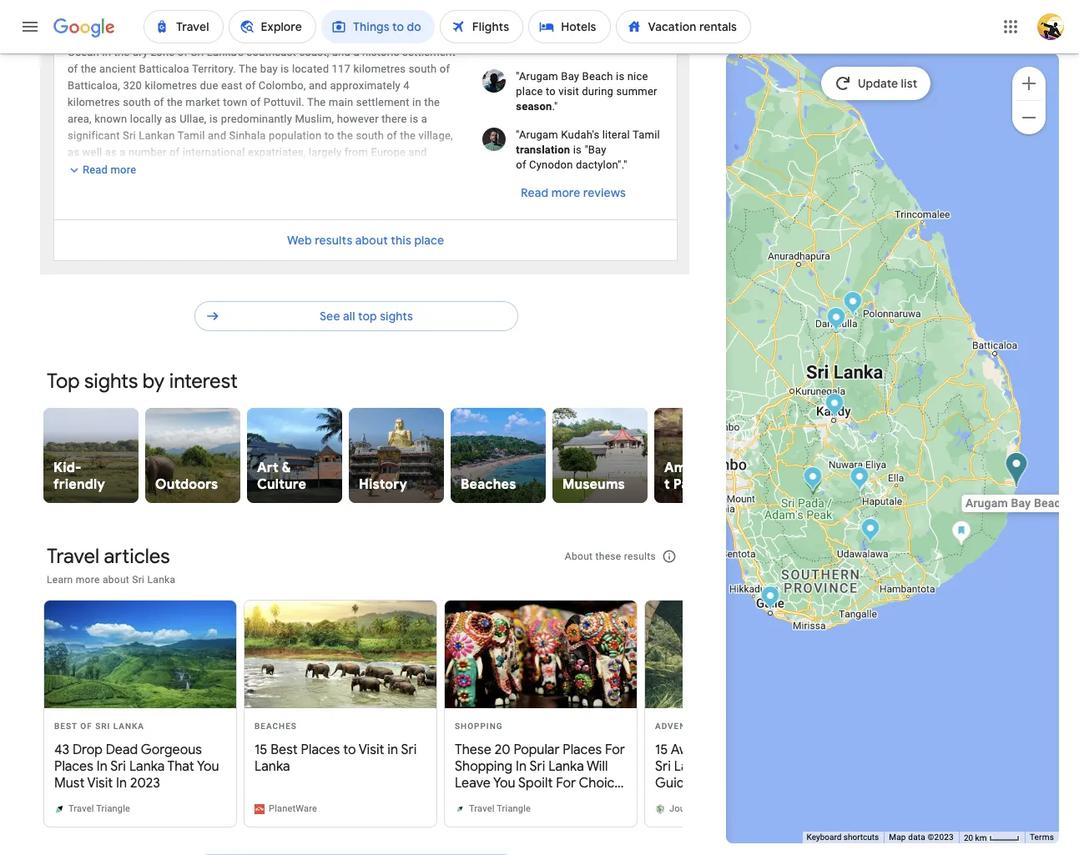 Task type: locate. For each thing, give the bounding box(es) containing it.
about for this
[[355, 233, 388, 248]]

15 inside 15 awesome things to do in sri lanka: the ultimate guide
[[656, 742, 668, 759]]

1 vertical spatial a
[[421, 113, 428, 125]]

arugam down from
[[333, 179, 372, 192]]

0 vertical spatial translation
[[516, 144, 571, 156]]

1 vertical spatial kudah's
[[375, 179, 413, 192]]

1 vertical spatial 20
[[964, 834, 974, 843]]

interest
[[169, 369, 238, 394]]

lanka's
[[207, 46, 244, 58]]

more up grown
[[111, 164, 136, 176]]

by inside region
[[143, 369, 165, 394]]

as left well
[[68, 146, 79, 159]]

1 horizontal spatial results
[[624, 551, 656, 563]]

20 left the km
[[964, 834, 974, 843]]

village,
[[419, 129, 453, 142]]

the up rock."
[[596, 27, 611, 39]]

zoom out map image
[[1020, 107, 1040, 127]]

0 horizontal spatial dominated
[[68, 213, 121, 225]]

1 vertical spatial by
[[243, 230, 255, 242]]

locally
[[168, 29, 200, 42], [130, 113, 162, 125]]

the up muslim,
[[307, 96, 326, 108]]

all
[[343, 309, 355, 324]]

as
[[203, 29, 215, 42], [165, 113, 177, 125], [68, 146, 79, 159], [105, 146, 117, 159]]

literal inside arugam bay, known locally as "arugam kudah", is situated on the indian ocean in the dry zone of sri lanka's southeast coast, and a historic settlement of the ancient batticaloa territory. the bay is located 117 kilometres south of batticaloa, 320 kilometres due east of colombo, and approximately 4 kilometres south of the market town of pottuvil. the main settlement in the area, known locally as ullae, is predominantly muslim, however there is a significant sri lankan tamil and sinhala population to the south of the village, as well as a number of international expatriates, largely from europe and australia. while traditionally fishing has dominated the local economy, tourism has grown rapidly in the area in recent years. arugam kudah's literal tamil translation is "bay of cynodon dactylon". tourism in arugam bay is dominated by surf tourism, thanks to several quality breaks in the area, however tourists are also attracted by the local beaches, lagoons, historic temples and the nearby kumana national park. much of the bay and it's neighbouring town of pottuvil was destroyed in the 2004 tsunami.
[[416, 179, 444, 192]]

is left nice
[[616, 70, 625, 83]]

bay up visit
[[561, 70, 580, 83]]

kudah's inside "arugam kudah's literal tamil translation
[[561, 129, 600, 141]]

sri left will
[[530, 759, 546, 776]]

read for read more reviews
[[521, 185, 549, 200]]

0 horizontal spatial town
[[136, 263, 160, 276]]

at right the sunset
[[605, 12, 614, 24]]

2 vertical spatial "arugam
[[516, 129, 559, 141]]

1 vertical spatial literal
[[416, 179, 444, 192]]

parks
[[674, 477, 710, 493]]

while
[[118, 163, 145, 175]]

2 vertical spatial south
[[356, 129, 384, 142]]

beaches inside top sights by interest region
[[461, 477, 517, 493]]

in inside 15 best places to visit in sri lanka
[[388, 742, 398, 759]]

area
[[230, 179, 251, 192]]

1 vertical spatial at
[[583, 27, 593, 39]]

about inside top sights region
[[355, 233, 388, 248]]

bay
[[561, 70, 580, 83], [399, 196, 417, 209]]

tamil down ullae,
[[178, 129, 205, 142]]

largely
[[309, 146, 342, 159]]

1 vertical spatial "bay
[[165, 196, 187, 209]]

however
[[337, 113, 379, 125], [68, 230, 109, 242]]

ultimate
[[741, 759, 792, 776]]

several
[[253, 213, 289, 225]]

area, up 'this'
[[394, 213, 418, 225]]

local down from
[[342, 163, 366, 175]]

translation up of cynodon
[[516, 144, 571, 156]]

1 horizontal spatial more
[[111, 164, 136, 176]]

a up while
[[120, 146, 126, 159]]

fishing
[[209, 163, 243, 175]]

local up park.
[[276, 230, 300, 242]]

the down "largely" on the top left of page
[[323, 163, 339, 175]]

travel for 43 drop dead gorgeous places in sri lanka that you must visit in 2023
[[68, 804, 94, 815]]

travel articles region
[[30, 530, 838, 856]]

do
[[794, 742, 811, 759]]

economy,
[[368, 163, 416, 175]]

0 vertical spatial list
[[30, 402, 763, 527]]

tamil down summer
[[633, 129, 660, 141]]

you inside these 20 popular places for shopping in sri lanka will leave you spoilt for  choice in 2023!
[[494, 776, 516, 792]]

more inside travel articles region
[[76, 574, 100, 586]]

sri left 2023
[[110, 759, 126, 776]]

0 horizontal spatial the
[[239, 63, 258, 75]]

0 vertical spatial shopping
[[455, 722, 503, 731]]

triangle for visit
[[96, 804, 130, 815]]

top sights by interest region
[[30, 355, 763, 530]]

however down main
[[337, 113, 379, 125]]

international
[[183, 146, 245, 159]]

0 vertical spatial bay
[[561, 70, 580, 83]]

literal up dactylon"."
[[603, 129, 630, 141]]

travel down must
[[68, 804, 94, 815]]

0 vertical spatial "arugam
[[218, 29, 260, 42]]

1 vertical spatial more
[[551, 185, 580, 200]]

0 horizontal spatial about
[[103, 574, 130, 586]]

2 vertical spatial arugam
[[357, 196, 396, 209]]

terms link
[[1030, 834, 1055, 843]]

of inside list
[[80, 722, 92, 731]]

of down nearby
[[163, 263, 173, 276]]

0 horizontal spatial 20
[[495, 742, 511, 759]]

historic up the it's
[[395, 230, 432, 242]]

is up dactylon"."
[[573, 144, 582, 156]]

1 horizontal spatial 15
[[656, 742, 668, 759]]

the up village,
[[424, 96, 440, 108]]

0 vertical spatial settlement
[[403, 46, 456, 58]]

kid-
[[53, 460, 82, 477]]

1 horizontal spatial kilometres
[[145, 79, 197, 92]]

"arugam inside "arugam kudah's literal tamil translation
[[516, 129, 559, 141]]

history link
[[349, 408, 444, 503]]

has down read more
[[109, 179, 127, 192]]

1 vertical spatial area,
[[394, 213, 418, 225]]

outdoors link
[[145, 408, 241, 503]]

0 horizontal spatial local
[[276, 230, 300, 242]]

map
[[890, 834, 907, 843]]

beaches inside travel articles region
[[255, 722, 297, 731]]

tourists
[[112, 230, 150, 242]]

breaks
[[328, 213, 361, 225]]

by
[[124, 213, 135, 225], [243, 230, 255, 242], [143, 369, 165, 394]]

1 horizontal spatial best
[[271, 742, 298, 759]]

0 horizontal spatial results
[[315, 233, 353, 248]]

translation
[[516, 144, 571, 156], [98, 196, 151, 209]]

see all top sights
[[320, 309, 413, 324]]

ocean
[[68, 46, 99, 58]]

art & culture
[[257, 460, 307, 493]]

0 horizontal spatial translation
[[98, 196, 151, 209]]

1 travel triangle from the left
[[68, 804, 130, 815]]

you inside 43 drop dead gorgeous places in sri lanka that you must visit in 2023
[[197, 759, 219, 776]]

2 list from the top
[[30, 593, 838, 852]]

read down of cynodon
[[521, 185, 549, 200]]

320
[[123, 79, 142, 92]]

1 vertical spatial results
[[624, 551, 656, 563]]

"bay down rapidly
[[165, 196, 187, 209]]

in right area
[[254, 179, 263, 192]]

zoom in map image
[[1020, 73, 1040, 93]]

list for top sights by interest region
[[30, 402, 763, 527]]

and
[[332, 46, 351, 58], [309, 79, 327, 92], [208, 129, 226, 142], [409, 146, 427, 159], [111, 246, 129, 259], [387, 246, 405, 259]]

by up the tourists
[[124, 213, 135, 225]]

"arugam inside "arugam bay beach is nice place to visit during summer season ."
[[516, 70, 559, 83]]

of up 2004
[[335, 246, 345, 259]]

in inside 15 awesome things to do in sri lanka: the ultimate guide
[[815, 742, 826, 759]]

1 vertical spatial "arugam
[[516, 70, 559, 83]]

dry
[[133, 46, 148, 58]]

"bay inside arugam bay, known locally as "arugam kudah", is situated on the indian ocean in the dry zone of sri lanka's southeast coast, and a historic settlement of the ancient batticaloa territory. the bay is located 117 kilometres south of batticaloa, 320 kilometres due east of colombo, and approximately 4 kilometres south of the market town of pottuvil. the main settlement in the area, known locally as ullae, is predominantly muslim, however there is a significant sri lankan tamil and sinhala population to the south of the village, as well as a number of international expatriates, largely from europe and australia. while traditionally fishing has dominated the local economy, tourism has grown rapidly in the area in recent years. arugam kudah's literal tamil translation is "bay of cynodon dactylon". tourism in arugam bay is dominated by surf tourism, thanks to several quality breaks in the area, however tourists are also attracted by the local beaches, lagoons, historic temples and the nearby kumana national park. much of the bay and it's neighbouring town of pottuvil was destroyed in the 2004 tsunami.
[[165, 196, 187, 209]]

bay down southeast
[[260, 63, 278, 75]]

places down best of sri lanka
[[54, 759, 93, 776]]

1 vertical spatial has
[[109, 179, 127, 192]]

1 horizontal spatial beaches
[[461, 477, 517, 493]]

0 vertical spatial read
[[83, 164, 108, 176]]

sunset
[[568, 12, 602, 24]]

about down travel articles
[[103, 574, 130, 586]]

a up village,
[[421, 113, 428, 125]]

bay inside "arugam bay beach is nice place to visit during summer season ."
[[561, 70, 580, 83]]

2023!
[[469, 792, 503, 809]]

arugam up ocean
[[68, 29, 107, 42]]

1 horizontal spatial however
[[337, 113, 379, 125]]

1 horizontal spatial known
[[133, 29, 165, 42]]

0 horizontal spatial area,
[[68, 113, 92, 125]]

2 triangle from the left
[[497, 804, 531, 815]]

"arugam up 'season'
[[516, 70, 559, 83]]

of up drop
[[80, 722, 92, 731]]

1 vertical spatial list
[[30, 593, 838, 852]]

in right do
[[815, 742, 826, 759]]

top sights region
[[30, 0, 690, 355]]

dead
[[106, 742, 138, 759]]

the right on
[[373, 29, 388, 42]]

&
[[282, 460, 291, 477]]

you right that at the left of the page
[[197, 759, 219, 776]]

local
[[342, 163, 366, 175], [276, 230, 300, 242]]

2 shopping from the top
[[455, 759, 513, 776]]

shopping up 2023!
[[455, 759, 513, 776]]

1 vertical spatial kilometres
[[145, 79, 197, 92]]

is right there
[[410, 113, 419, 125]]

1 horizontal spatial read
[[521, 185, 549, 200]]

history
[[359, 477, 408, 493]]

located
[[292, 63, 329, 75]]

best up 43
[[54, 722, 77, 731]]

in left 2023
[[116, 776, 127, 792]]

batticaloa,
[[68, 79, 120, 92]]

1 horizontal spatial 20
[[964, 834, 974, 843]]

places inside 43 drop dead gorgeous places in sri lanka that you must visit in 2023
[[54, 759, 93, 776]]

1 horizontal spatial a
[[354, 46, 360, 58]]

choice
[[579, 776, 622, 792]]

update list button
[[822, 67, 931, 100]]

number
[[129, 146, 167, 159]]

about inside travel articles region
[[103, 574, 130, 586]]

muslim,
[[295, 113, 334, 125]]

is up coast,
[[302, 29, 311, 42]]

rapidly
[[163, 179, 196, 192]]

2 travel triangle from the left
[[469, 804, 531, 815]]

settlement
[[403, 46, 456, 58], [356, 96, 410, 108]]

1 vertical spatial for
[[556, 776, 576, 792]]

15 inside 15 best places to visit in sri lanka
[[255, 742, 268, 759]]

1 horizontal spatial south
[[356, 129, 384, 142]]

settlement up there
[[356, 96, 410, 108]]

places up planetware
[[301, 742, 340, 759]]

best inside 15 best places to visit in sri lanka
[[271, 742, 298, 759]]

by left 'interest'
[[143, 369, 165, 394]]

beaches
[[461, 477, 517, 493], [255, 722, 297, 731]]

1 vertical spatial beaches
[[255, 722, 297, 731]]

1 list from the top
[[30, 402, 763, 527]]

1 triangle from the left
[[96, 804, 130, 815]]

about
[[565, 551, 593, 563]]

0 vertical spatial area,
[[68, 113, 92, 125]]

kilometres down batticaloa on the left top of the page
[[145, 79, 197, 92]]

1 15 from the left
[[255, 742, 268, 759]]

gorgeous
[[141, 742, 202, 759]]

0 horizontal spatial kilometres
[[68, 96, 120, 108]]

0 horizontal spatial places
[[54, 759, 93, 776]]

0 vertical spatial bay
[[260, 63, 278, 75]]

tsunami.
[[350, 263, 396, 276]]

kumana
[[187, 246, 228, 259]]

places inside 15 best places to visit in sri lanka
[[301, 742, 340, 759]]

1 horizontal spatial visit
[[359, 742, 385, 759]]

1 horizontal spatial triangle
[[497, 804, 531, 815]]

best up planetware
[[271, 742, 298, 759]]

the up point
[[550, 12, 565, 24]]

see
[[320, 309, 340, 324]]

1 vertical spatial bay
[[366, 246, 384, 259]]

leave
[[455, 776, 491, 792]]

the up ullae,
[[167, 96, 183, 108]]

area, up significant
[[68, 113, 92, 125]]

the inside 15 awesome things to do in sri lanka: the ultimate guide
[[716, 759, 738, 776]]

0 horizontal spatial travel triangle
[[68, 804, 130, 815]]

more right learn
[[76, 574, 100, 586]]

0 vertical spatial kilometres
[[354, 63, 406, 75]]

lanka inside 15 best places to visit in sri lanka
[[255, 759, 290, 776]]

of down ocean
[[68, 63, 78, 75]]

lanka:
[[675, 759, 713, 776]]

known up dry
[[133, 29, 165, 42]]

in right these
[[516, 759, 527, 776]]

0 horizontal spatial place
[[414, 233, 444, 248]]

1 shopping from the top
[[455, 722, 503, 731]]

predominantly
[[221, 113, 292, 125]]

1 vertical spatial about
[[103, 574, 130, 586]]

list containing 43 drop dead gorgeous places in sri lanka that you must visit in 2023
[[30, 593, 838, 852]]

translation down grown
[[98, 196, 151, 209]]

dominated
[[267, 163, 320, 175], [68, 213, 121, 225]]

and down the tourists
[[111, 246, 129, 259]]

sri inside 15 awesome things to do in sri lanka: the ultimate guide
[[656, 759, 671, 776]]

43
[[54, 742, 70, 759]]

south down 320
[[123, 96, 151, 108]]

15
[[255, 742, 268, 759], [656, 742, 668, 759]]

2 15 from the left
[[656, 742, 668, 759]]

list containing kid- friendly
[[30, 402, 763, 527]]

2004
[[322, 263, 347, 276]]

0 vertical spatial place
[[516, 85, 543, 98]]

of up "predominantly"
[[251, 96, 261, 108]]

kudah's down economy,
[[375, 179, 413, 192]]

travel triangle for you
[[469, 804, 531, 815]]

1 vertical spatial visit
[[87, 776, 113, 792]]

shopping inside these 20 popular places for shopping in sri lanka will leave you spoilt for  choice in 2023!
[[455, 759, 513, 776]]

more down of cynodon
[[551, 185, 580, 200]]

best of sri lanka
[[54, 722, 144, 731]]

translation inside "arugam kudah's literal tamil translation
[[516, 144, 571, 156]]

translation inside arugam bay, known locally as "arugam kudah", is situated on the indian ocean in the dry zone of sri lanka's southeast coast, and a historic settlement of the ancient batticaloa territory. the bay is located 117 kilometres south of batticaloa, 320 kilometres due east of colombo, and approximately 4 kilometres south of the market town of pottuvil. the main settlement in the area, known locally as ullae, is predominantly muslim, however there is a significant sri lankan tamil and sinhala population to the south of the village, as well as a number of international expatriates, largely from europe and australia. while traditionally fishing has dominated the local economy, tourism has grown rapidly in the area in recent years. arugam kudah's literal tamil translation is "bay of cynodon dactylon". tourism in arugam bay is dominated by surf tourism, thanks to several quality breaks in the area, however tourists are also attracted by the local beaches, lagoons, historic temples and the nearby kumana national park. much of the bay and it's neighbouring town of pottuvil was destroyed in the 2004 tsunami.
[[98, 196, 151, 209]]

0 vertical spatial has
[[246, 163, 264, 175]]

0 vertical spatial at
[[605, 12, 614, 24]]

beach
[[583, 70, 613, 83]]

the right the lanka:
[[716, 759, 738, 776]]

keyboard shortcuts
[[807, 834, 880, 843]]

0 horizontal spatial beaches
[[255, 722, 297, 731]]

lanka inside these 20 popular places for shopping in sri lanka will leave you spoilt for  choice in 2023!
[[549, 759, 584, 776]]

0 vertical spatial visit
[[359, 742, 385, 759]]

travel articles
[[47, 544, 170, 569]]

neighbouring
[[68, 263, 133, 276]]

0 horizontal spatial by
[[124, 213, 135, 225]]

surf
[[138, 213, 158, 225]]

1 horizontal spatial local
[[342, 163, 366, 175]]

main menu image
[[20, 17, 40, 37]]

for right spoilt
[[556, 776, 576, 792]]

lanka left will
[[549, 759, 584, 776]]

travel triangle for visit
[[68, 804, 130, 815]]

read for read more
[[83, 164, 108, 176]]

1 horizontal spatial kudah's
[[561, 129, 600, 141]]

1 horizontal spatial places
[[301, 742, 340, 759]]

about for sri
[[103, 574, 130, 586]]

summer
[[617, 85, 658, 98]]

dactylon"."
[[576, 159, 628, 171]]

2 horizontal spatial places
[[563, 742, 602, 759]]

list
[[30, 402, 763, 527], [30, 593, 838, 852]]

australia.
[[68, 163, 115, 175]]

the up 'east'
[[239, 63, 258, 75]]

1 vertical spatial bay
[[399, 196, 417, 209]]

sinhala
[[229, 129, 266, 142]]

town down 'east'
[[223, 96, 248, 108]]

0 vertical spatial for
[[605, 742, 625, 759]]

0 vertical spatial results
[[315, 233, 353, 248]]

0 vertical spatial however
[[337, 113, 379, 125]]

bay down economy,
[[399, 196, 417, 209]]

during
[[582, 85, 614, 98]]

town down nearby
[[136, 263, 160, 276]]

0 vertical spatial sights
[[380, 309, 413, 324]]

sri
[[191, 46, 204, 58], [123, 129, 136, 142], [132, 574, 145, 586], [95, 722, 110, 731], [401, 742, 417, 759], [110, 759, 126, 776], [530, 759, 546, 776], [656, 759, 671, 776]]

0 vertical spatial best
[[54, 722, 77, 731]]

1 horizontal spatial about
[[355, 233, 388, 248]]

15 for 15 awesome things to do in sri lanka: the ultimate guide
[[656, 742, 668, 759]]

in left these
[[388, 742, 398, 759]]

"arugam for "arugam kudah's literal tamil
[[516, 129, 559, 141]]

."
[[552, 100, 558, 113]]

sri inside 43 drop dead gorgeous places in sri lanka that you must visit in 2023
[[110, 759, 126, 776]]

1 horizontal spatial town
[[223, 96, 248, 108]]

read up tourism
[[83, 164, 108, 176]]

the up from
[[337, 129, 353, 142]]

1 horizontal spatial locally
[[168, 29, 200, 42]]

0 vertical spatial dominated
[[267, 163, 320, 175]]

ullae,
[[180, 113, 207, 125]]

about
[[355, 233, 388, 248], [103, 574, 130, 586]]

1 horizontal spatial place
[[516, 85, 543, 98]]

20
[[495, 742, 511, 759], [964, 834, 974, 843]]

must
[[54, 776, 85, 792]]

0 horizontal spatial south
[[123, 96, 151, 108]]

you left spoilt
[[494, 776, 516, 792]]

in
[[815, 742, 826, 759], [97, 759, 108, 776], [516, 759, 527, 776], [116, 776, 127, 792], [455, 792, 466, 809]]

20 right these
[[495, 742, 511, 759]]

1 vertical spatial known
[[95, 113, 127, 125]]

lagoons,
[[350, 230, 392, 242]]



Task type: describe. For each thing, give the bounding box(es) containing it.
0 vertical spatial south
[[409, 63, 437, 75]]

0 vertical spatial local
[[342, 163, 366, 175]]

more for read more
[[111, 164, 136, 176]]

is up colombo,
[[281, 63, 289, 75]]

"bay inside is "bay of cynodon dactylon"."
[[585, 144, 607, 156]]

point
[[542, 27, 567, 39]]

is up the surf
[[154, 196, 163, 209]]

nice
[[628, 70, 648, 83]]

and up international
[[208, 129, 226, 142]]

temples
[[68, 246, 108, 259]]

list for travel articles region
[[30, 593, 838, 852]]

and left the it's
[[387, 246, 405, 259]]

travel up learn
[[47, 544, 99, 569]]

quality
[[292, 213, 325, 225]]

thanks
[[204, 213, 238, 225]]

destroyed
[[240, 263, 289, 276]]

articles
[[104, 544, 170, 569]]

sri up number
[[123, 129, 136, 142]]

read more reviews
[[521, 185, 626, 200]]

beaches,
[[303, 230, 347, 242]]

are
[[153, 230, 169, 242]]

1 vertical spatial dominated
[[68, 213, 121, 225]]

0 vertical spatial historic
[[363, 46, 400, 58]]

20 inside button
[[964, 834, 974, 843]]

more for read more reviews
[[551, 185, 580, 200]]

as up read more
[[105, 146, 117, 159]]

1 vertical spatial town
[[136, 263, 160, 276]]

and up 117
[[332, 46, 351, 58]]

place inside "arugam bay beach is nice place to visit during summer season ."
[[516, 85, 543, 98]]

in left 2023!
[[455, 792, 466, 809]]

of cynodon
[[516, 159, 573, 171]]

and down village,
[[409, 146, 427, 159]]

0 vertical spatial by
[[124, 213, 135, 225]]

0 horizontal spatial bay
[[260, 63, 278, 75]]

"arugam for "arugam bay beach is nice place to visit during summer
[[516, 70, 559, 83]]

in right must
[[97, 759, 108, 776]]

of up traditionally
[[170, 146, 180, 159]]

about these results image
[[650, 537, 690, 577]]

km
[[976, 834, 987, 843]]

0 horizontal spatial for
[[556, 776, 576, 792]]

sri inside these 20 popular places for shopping in sri lanka will leave you spoilt for  choice in 2023!
[[530, 759, 546, 776]]

tourism,
[[161, 213, 201, 225]]

2023
[[130, 776, 160, 792]]

0 vertical spatial town
[[223, 96, 248, 108]]

attracted
[[196, 230, 241, 242]]

2 horizontal spatial kilometres
[[354, 63, 406, 75]]

of up lankan
[[154, 96, 164, 108]]

horton plains national park image
[[850, 466, 869, 494]]

0 vertical spatial locally
[[168, 29, 200, 42]]

lanka up dead
[[113, 722, 144, 731]]

literal inside "arugam kudah's literal tamil translation
[[603, 129, 630, 141]]

galle dutch fort image
[[761, 586, 780, 613]]

1 vertical spatial sights
[[84, 369, 138, 394]]

of up "tourism,"
[[190, 196, 200, 209]]

yala national park image
[[952, 521, 971, 547]]

tamil inside "arugam kudah's literal tamil translation
[[633, 129, 660, 141]]

era
[[706, 804, 720, 815]]

the down "lagoons,"
[[348, 246, 363, 259]]

recent
[[266, 179, 297, 192]]

the up "lagoons,"
[[376, 213, 391, 225]]

pottuvil.
[[264, 96, 305, 108]]

art
[[257, 460, 279, 477]]

results inside travel articles region
[[624, 551, 656, 563]]

1 vertical spatial however
[[68, 230, 109, 242]]

0 vertical spatial arugam
[[68, 29, 107, 42]]

visit inside 15 best places to visit in sri lanka
[[359, 742, 385, 759]]

0 horizontal spatial has
[[109, 179, 127, 192]]

places inside these 20 popular places for shopping in sri lanka will leave you spoilt for  choice in 2023!
[[563, 742, 602, 759]]

journey era
[[670, 804, 720, 815]]

museums link
[[553, 408, 648, 503]]

travel for these 20 popular places for shopping in sri lanka will leave you spoilt for  choice in 2023!
[[469, 804, 495, 815]]

bay,
[[110, 29, 130, 42]]

of up village,
[[440, 63, 450, 75]]

4
[[404, 79, 410, 92]]

is inside "arugam bay beach is nice place to visit during summer season ."
[[616, 70, 625, 83]]

0 vertical spatial the
[[239, 63, 258, 75]]

0 horizontal spatial best
[[54, 722, 77, 731]]

sigiriya image
[[843, 291, 863, 319]]

sri up drop
[[95, 722, 110, 731]]

and down the located
[[309, 79, 327, 92]]

0 horizontal spatial at
[[583, 27, 593, 39]]

2 vertical spatial kilometres
[[68, 96, 120, 108]]

these
[[455, 742, 492, 759]]

lanka inside 43 drop dead gorgeous places in sri lanka that you must visit in 2023
[[129, 759, 165, 776]]

is down market on the top left of the page
[[210, 113, 218, 125]]

the down bay,
[[114, 46, 130, 58]]

web results about this place
[[287, 233, 444, 248]]

1 vertical spatial settlement
[[356, 96, 410, 108]]

visit inside 43 drop dead gorgeous places in sri lanka that you must visit in 2023
[[87, 776, 113, 792]]

in up ancient
[[102, 46, 111, 58]]

udawalawe national park image
[[861, 518, 880, 546]]

east
[[221, 79, 243, 92]]

is "bay of cynodon dactylon"."
[[516, 144, 628, 171]]

results inside top sights region
[[315, 233, 353, 248]]

main
[[329, 96, 354, 108]]

the down there
[[400, 129, 416, 142]]

read more link
[[68, 163, 136, 177]]

sights inside button
[[380, 309, 413, 324]]

"arugam inside arugam bay, known locally as "arugam kudah", is situated on the indian ocean in the dry zone of sri lanka's southeast coast, and a historic settlement of the ancient batticaloa territory. the bay is located 117 kilometres south of batticaloa, 320 kilometres due east of colombo, and approximately 4 kilometres south of the market town of pottuvil. the main settlement in the area, known locally as ullae, is predominantly muslim, however there is a significant sri lankan tamil and sinhala population to the south of the village, as well as a number of international expatriates, largely from europe and australia. while traditionally fishing has dominated the local economy, tourism has grown rapidly in the area in recent years. arugam kudah's literal tamil translation is "bay of cynodon dactylon". tourism in arugam bay is dominated by surf tourism, thanks to several quality breaks in the area, however tourists are also attracted by the local beaches, lagoons, historic temples and the nearby kumana national park. much of the bay and it's neighbouring town of pottuvil was destroyed in the 2004 tsunami.
[[218, 29, 260, 42]]

in down park.
[[292, 263, 301, 276]]

mr.
[[516, 42, 532, 54]]

15 best places to visit in sri lanka
[[255, 742, 417, 776]]

awesome
[[671, 742, 732, 759]]

1 vertical spatial place
[[414, 233, 444, 248]]

to inside 15 best places to visit in sri lanka
[[344, 742, 356, 759]]

park.
[[275, 246, 301, 259]]

top
[[358, 309, 377, 324]]

is inside is "bay of cynodon dactylon"."
[[573, 144, 582, 156]]

in up "lagoons,"
[[364, 213, 373, 225]]

1 horizontal spatial tamil
[[178, 129, 205, 142]]

the up cynodon
[[211, 179, 227, 192]]

1 horizontal spatial dominated
[[267, 163, 320, 175]]

0 vertical spatial known
[[133, 29, 165, 42]]

due
[[200, 79, 218, 92]]

culture
[[257, 477, 307, 493]]

1 horizontal spatial bay
[[366, 246, 384, 259]]

map data ©2023
[[890, 834, 954, 843]]

0 horizontal spatial a
[[120, 146, 126, 159]]

tourism
[[68, 179, 106, 192]]

20 km
[[964, 834, 990, 843]]

15 awesome things to do in sri lanka: the ultimate guide
[[656, 742, 826, 792]]

sri inside 15 best places to visit in sri lanka
[[401, 742, 417, 759]]

top sights by interest
[[47, 369, 238, 394]]

web
[[287, 233, 312, 248]]

the down several
[[258, 230, 274, 242]]

that
[[168, 759, 194, 776]]

43 drop dead gorgeous places in sri lanka that you must visit in 2023
[[54, 742, 219, 792]]

spoilt
[[519, 776, 553, 792]]

of right 'east'
[[246, 79, 256, 92]]

expatriates,
[[248, 146, 306, 159]]

1 horizontal spatial at
[[605, 12, 614, 24]]

1 vertical spatial historic
[[395, 230, 432, 242]]

famous
[[614, 27, 652, 39]]

2 horizontal spatial a
[[421, 113, 428, 125]]

bay inside arugam bay, known locally as "arugam kudah", is situated on the indian ocean in the dry zone of sri lanka's southeast coast, and a historic settlement of the ancient batticaloa territory. the bay is located 117 kilometres south of batticaloa, 320 kilometres due east of colombo, and approximately 4 kilometres south of the market town of pottuvil. the main settlement in the area, known locally as ullae, is predominantly muslim, however there is a significant sri lankan tamil and sinhala population to the south of the village, as well as a number of international expatriates, largely from europe and australia. while traditionally fishing has dominated the local economy, tourism has grown rapidly in the area in recent years. arugam kudah's literal tamil translation is "bay of cynodon dactylon". tourism in arugam bay is dominated by surf tourism, thanks to several quality breaks in the area, however tourists are also attracted by the local beaches, lagoons, historic temples and the nearby kumana national park. much of the bay and it's neighbouring town of pottuvil was destroyed in the 2004 tsunami.
[[399, 196, 417, 209]]

0 vertical spatial a
[[354, 46, 360, 58]]

1 vertical spatial locally
[[130, 113, 162, 125]]

grown
[[130, 179, 160, 192]]

t
[[665, 477, 671, 493]]

dambulla royal cave temple and golden temple image
[[827, 307, 846, 334]]

the down ocean
[[81, 63, 97, 75]]

arugam bay beach image
[[1005, 452, 1028, 490]]

in up "breaks" at the left top
[[345, 196, 354, 209]]

years.
[[300, 179, 330, 192]]

market
[[186, 96, 220, 108]]

in right rapidly
[[199, 179, 208, 192]]

learn more about sri lanka
[[47, 574, 176, 586]]

population
[[269, 129, 322, 142]]

"arugam bay beach is nice place to visit during summer season ."
[[516, 70, 658, 113]]

triangle for you
[[497, 804, 531, 815]]

map region
[[547, 35, 1080, 856]]

"enjoy
[[516, 12, 547, 24]]

15 for 15 best places to visit in sri lanka
[[255, 742, 268, 759]]

1 vertical spatial south
[[123, 96, 151, 108]]

as up lanka's
[[203, 29, 215, 42]]

colombo,
[[259, 79, 306, 92]]

significant
[[68, 129, 120, 142]]

sri up the territory.
[[191, 46, 204, 58]]

well
[[82, 146, 102, 159]]

zone
[[151, 46, 175, 58]]

sri dalada maligawa image
[[825, 393, 844, 420]]

the down the tourists
[[132, 246, 148, 259]]

was
[[217, 263, 237, 276]]

1 horizontal spatial for
[[605, 742, 625, 759]]

of right zone
[[178, 46, 188, 58]]

1 horizontal spatial the
[[307, 96, 326, 108]]

as up lankan
[[165, 113, 177, 125]]

lanka down articles
[[147, 574, 176, 586]]

things
[[734, 742, 774, 759]]

these
[[596, 551, 622, 563]]

top
[[47, 369, 80, 394]]

1 vertical spatial arugam
[[333, 179, 372, 192]]

to
[[777, 742, 791, 759]]

amusemen t parks link
[[655, 408, 750, 503]]

pottuvil
[[176, 263, 214, 276]]

20 inside these 20 popular places for shopping in sri lanka will leave you spoilt for  choice in 2023!
[[495, 742, 511, 759]]

ancient
[[99, 63, 136, 75]]

kid- friendly
[[53, 460, 105, 493]]

0 horizontal spatial tamil
[[68, 196, 95, 209]]

outdoors
[[155, 477, 218, 493]]

drop
[[73, 742, 103, 759]]

is up the it's
[[420, 196, 428, 209]]

more for learn more about sri lanka
[[76, 574, 100, 586]]

beaches link
[[451, 408, 546, 503]]

0 horizontal spatial known
[[95, 113, 127, 125]]

traditionally
[[148, 163, 207, 175]]

to inside "arugam bay beach is nice place to visit during summer season ."
[[546, 85, 556, 98]]

1 horizontal spatial area,
[[394, 213, 418, 225]]

season
[[516, 100, 552, 113]]

update list
[[858, 76, 918, 91]]

sri pada / adam's peak image
[[803, 466, 823, 494]]

journey
[[670, 804, 704, 815]]

in up village,
[[413, 96, 422, 108]]

learn
[[47, 574, 73, 586]]

©2023
[[928, 834, 954, 843]]

keyboard shortcuts button
[[807, 833, 880, 844]]

museums
[[563, 477, 625, 493]]

rock."
[[582, 42, 609, 54]]

the down much in the left of the page
[[304, 263, 319, 276]]

of down there
[[387, 129, 397, 142]]

these 20 popular places for shopping in sri lanka will leave you spoilt for  choice in 2023!
[[455, 742, 625, 809]]

kudah's inside arugam bay, known locally as "arugam kudah", is situated on the indian ocean in the dry zone of sri lanka's southeast coast, and a historic settlement of the ancient batticaloa territory. the bay is located 117 kilometres south of batticaloa, 320 kilometres due east of colombo, and approximately 4 kilometres south of the market town of pottuvil. the main settlement in the area, known locally as ullae, is predominantly muslim, however there is a significant sri lankan tamil and sinhala population to the south of the village, as well as a number of international expatriates, largely from europe and australia. while traditionally fishing has dominated the local economy, tourism has grown rapidly in the area in recent years. arugam kudah's literal tamil translation is "bay of cynodon dactylon". tourism in arugam bay is dominated by surf tourism, thanks to several quality breaks in the area, however tourists are also attracted by the local beaches, lagoons, historic temples and the nearby kumana national park. much of the bay and it's neighbouring town of pottuvil was destroyed in the 2004 tsunami.
[[375, 179, 413, 192]]

sri down articles
[[132, 574, 145, 586]]



Task type: vqa. For each thing, say whether or not it's contained in the screenshot.
43 Drop Dead Gorgeous Places In Sri Lanka That You Must Visit In 2023 TRAVEL
yes



